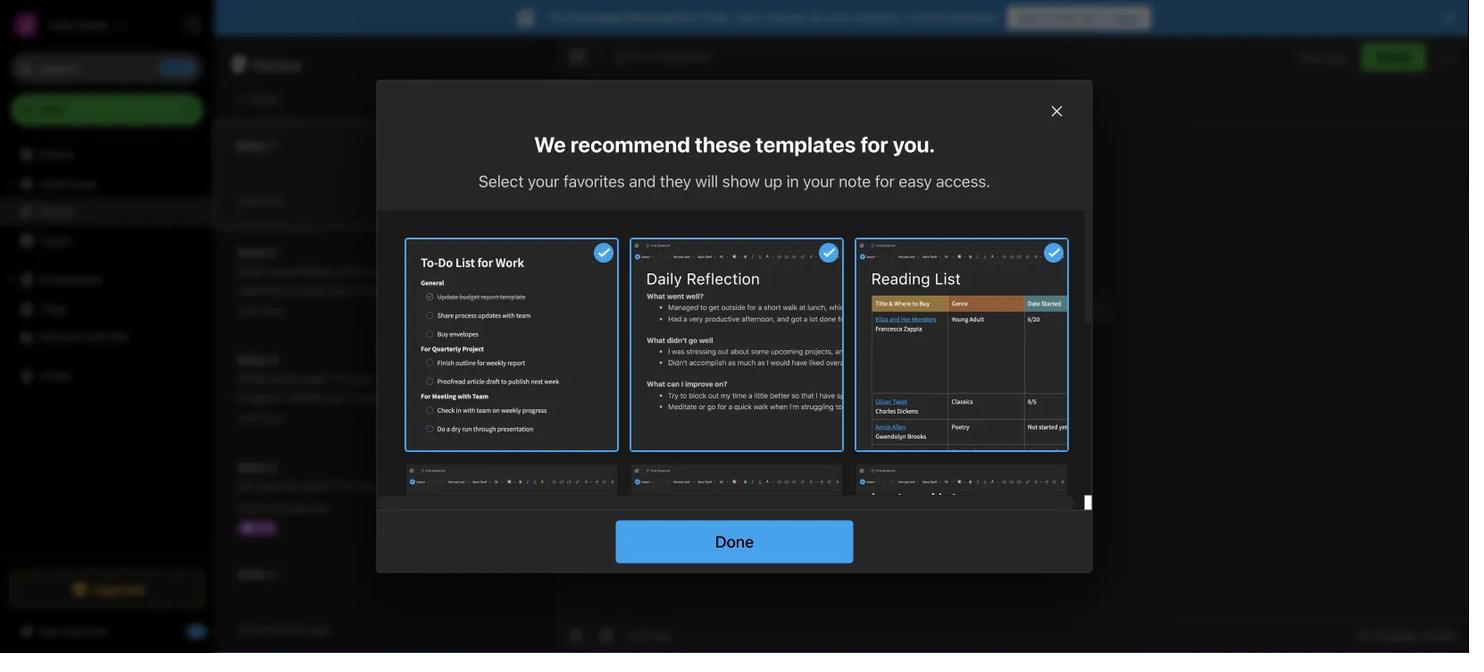 Task type: describe. For each thing, give the bounding box(es) containing it.
the inside start (and finish) all the books you've been wanting to read and keep your ideas about them all in one place. tip: if you're reading a physical book, take pictu...
[[354, 264, 373, 279]]

you've
[[414, 264, 452, 279]]

try evernote personal for free: sync across all your devices. cancel anytime.
[[548, 10, 999, 25]]

you.
[[893, 132, 936, 157]]

tags button
[[0, 294, 214, 323]]

your inside start (and finish) all the books you've been wanting to read and keep your ideas about them all in one place. tip: if you're reading a physical book, take pictu...
[[387, 283, 412, 298]]

1 few from the top
[[247, 502, 265, 514]]

personal
[[626, 10, 678, 25]]

notes inside tree
[[39, 204, 73, 219]]

book,
[[238, 320, 270, 335]]

shortcuts
[[40, 176, 96, 191]]

try
[[548, 10, 567, 25]]

2 minutes from the top
[[268, 623, 308, 636]]

recommend
[[571, 132, 691, 157]]

we
[[534, 132, 566, 157]]

note 4
[[238, 353, 277, 367]]

notebook
[[659, 50, 712, 64]]

free:
[[701, 10, 731, 25]]

1 vertical spatial the
[[358, 479, 376, 493]]

ideas
[[416, 283, 446, 298]]

start
[[238, 264, 266, 279]]

shared
[[39, 329, 80, 344]]

shared with me
[[39, 329, 129, 344]]

went
[[271, 371, 299, 386]]

your down we
[[528, 172, 560, 191]]

2 vertical spatial a
[[238, 623, 244, 636]]

anytime.
[[950, 10, 999, 25]]

1 inside what went well? project 1 what didn't go well? project 2 what can i improve on? project3
[[379, 371, 385, 386]]

5
[[269, 245, 277, 260]]

only
[[1300, 50, 1325, 64]]

1 vertical spatial 1
[[269, 567, 275, 582]]

Note Editor text field
[[555, 122, 1470, 617]]

notes link
[[0, 197, 214, 226]]

now down 2 at bottom
[[262, 411, 283, 424]]

keep
[[355, 283, 383, 298]]

reading
[[406, 302, 449, 316]]

Search text field
[[23, 52, 191, 84]]

1 horizontal spatial in
[[787, 172, 799, 191]]

on?
[[407, 390, 427, 405]]

done
[[716, 532, 754, 551]]

for
[[335, 479, 354, 493]]

been
[[456, 264, 484, 279]]

cancel
[[907, 10, 946, 25]]

1 well? from the left
[[303, 371, 331, 386]]

new
[[39, 102, 65, 117]]

settings image
[[182, 14, 204, 36]]

to
[[286, 283, 298, 298]]

select your favorites and they will show up in your note for easy access.
[[479, 172, 991, 191]]

(and
[[269, 264, 295, 279]]

add tag image
[[596, 625, 617, 646]]

just for note 4
[[238, 411, 259, 424]]

devices.
[[855, 10, 903, 25]]

bote 7
[[238, 138, 275, 153]]

up
[[765, 172, 783, 191]]

pictu...
[[301, 320, 341, 335]]

about
[[450, 283, 483, 298]]

0 vertical spatial project
[[335, 371, 376, 386]]

days
[[1112, 10, 1141, 25]]

first notebook
[[632, 50, 712, 64]]

in inside start (and finish) all the books you've been wanting to read and keep your ideas about them all in one place. tip: if you're reading a physical book, take pictu...
[[254, 302, 264, 316]]

note 3
[[238, 460, 277, 474]]

tree containing home
[[0, 140, 214, 555]]

upgrade
[[92, 582, 145, 596]]

0 horizontal spatial all
[[238, 302, 251, 316]]

first notebook button
[[609, 45, 718, 70]]

now up take in the left of the page
[[262, 304, 283, 317]]

new button
[[11, 94, 204, 126]]

1 a few minutes ago from the top
[[238, 502, 330, 514]]

improve
[[357, 390, 403, 405]]

do now do soon for the future
[[238, 479, 414, 493]]

only you
[[1300, 50, 1347, 64]]

you're
[[366, 302, 402, 316]]

take
[[273, 320, 298, 335]]

get it free for 7 days button
[[1008, 6, 1151, 29]]

share
[[1377, 50, 1412, 64]]

soon
[[304, 479, 332, 493]]

you
[[1328, 50, 1347, 64]]

books
[[376, 264, 411, 279]]

what went well? project 1 what didn't go well? project 2 what can i improve on? project3
[[238, 371, 505, 405]]

note
[[839, 172, 871, 191]]

evernote
[[570, 10, 623, 25]]

can
[[327, 390, 347, 405]]

notes
[[246, 92, 278, 106]]

1 horizontal spatial notes
[[253, 54, 302, 75]]

note for note 3
[[238, 460, 266, 474]]

notebooks link
[[0, 265, 214, 294]]

them
[[486, 283, 516, 298]]

free
[[1054, 10, 1078, 25]]

1 do from the left
[[238, 479, 254, 493]]

shared with me link
[[0, 323, 214, 351]]

your left "devices." at the right top
[[826, 10, 852, 25]]

note for note 5
[[238, 245, 266, 260]]

me
[[111, 329, 129, 344]]

now up 5
[[262, 194, 283, 207]]

note 1
[[238, 567, 275, 582]]

1 minutes from the top
[[268, 502, 308, 514]]

0 vertical spatial and
[[629, 172, 656, 191]]

2 horizontal spatial what
[[388, 371, 418, 386]]

just for note 5
[[238, 304, 259, 317]]

notebooks
[[40, 272, 103, 287]]

note for note 4
[[238, 353, 266, 367]]

home link
[[0, 140, 214, 169]]

for left you.
[[861, 132, 889, 157]]

get it free for 7 days
[[1018, 10, 1141, 25]]



Task type: vqa. For each thing, say whether or not it's contained in the screenshot.
Project3
yes



Task type: locate. For each thing, give the bounding box(es) containing it.
well?
[[303, 371, 331, 386], [477, 371, 505, 386]]

just now down 2 at bottom
[[238, 411, 283, 424]]

add a reminder image
[[566, 625, 587, 646]]

0 horizontal spatial what
[[238, 371, 268, 386]]

just
[[238, 194, 259, 207], [238, 304, 259, 317], [238, 411, 259, 424]]

a down note 1
[[238, 623, 244, 636]]

finish)
[[299, 264, 335, 279]]

a down about
[[452, 302, 459, 316]]

notes up 'tasks'
[[39, 204, 73, 219]]

a few minutes ago down note 1
[[238, 623, 330, 636]]

do left the soon
[[284, 479, 301, 493]]

done button
[[616, 520, 854, 563]]

2 few from the top
[[247, 623, 265, 636]]

1 up improve
[[379, 371, 385, 386]]

across
[[769, 10, 807, 25]]

2 note from the top
[[238, 353, 266, 367]]

just now up note 5
[[238, 194, 283, 207]]

2 ago from the top
[[311, 623, 330, 636]]

share button
[[1362, 43, 1427, 71]]

None search field
[[23, 52, 191, 84]]

2 just from the top
[[238, 304, 259, 317]]

saved
[[1424, 629, 1456, 642]]

3 just now from the top
[[238, 411, 283, 424]]

expand note image
[[567, 46, 589, 68]]

few down note 1
[[247, 623, 265, 636]]

7 notes
[[236, 92, 278, 106]]

just up note 5
[[238, 194, 259, 207]]

0 horizontal spatial project
[[238, 390, 279, 405]]

tags
[[40, 301, 67, 316]]

templates
[[756, 132, 856, 157]]

1 note from the top
[[238, 245, 266, 260]]

it
[[1043, 10, 1051, 25]]

in
[[787, 172, 799, 191], [254, 302, 264, 316]]

favorites
[[564, 172, 625, 191]]

now down 3
[[257, 479, 281, 493]]

do
[[238, 479, 254, 493], [284, 479, 301, 493]]

easy
[[899, 172, 933, 191]]

a few minutes ago
[[238, 502, 330, 514], [238, 623, 330, 636]]

in right up
[[787, 172, 799, 191]]

2 vertical spatial just
[[238, 411, 259, 424]]

tasks button
[[0, 226, 214, 255]]

start (and finish) all the books you've been wanting to read and keep your ideas about them all in one place. tip: if you're reading a physical book, take pictu...
[[238, 264, 516, 335]]

note left 4
[[238, 353, 266, 367]]

place.
[[292, 302, 327, 316]]

0/3
[[257, 521, 274, 534]]

these
[[695, 132, 751, 157]]

access.
[[937, 172, 991, 191]]

physical
[[463, 302, 510, 316]]

for right free
[[1082, 10, 1099, 25]]

for
[[681, 10, 697, 25], [1082, 10, 1099, 25], [861, 132, 889, 157], [875, 172, 895, 191]]

a down 'note 3'
[[238, 502, 244, 514]]

2 horizontal spatial 7
[[1102, 10, 1109, 25]]

1 vertical spatial 7
[[236, 92, 243, 106]]

1 ago from the top
[[311, 502, 330, 514]]

1 horizontal spatial and
[[629, 172, 656, 191]]

first
[[632, 50, 656, 64]]

trash
[[39, 369, 71, 383]]

1 horizontal spatial well?
[[477, 371, 505, 386]]

few up 0/3
[[247, 502, 265, 514]]

all changes saved
[[1358, 629, 1456, 642]]

trash link
[[0, 362, 214, 390]]

project3
[[431, 390, 479, 405]]

0 horizontal spatial in
[[254, 302, 264, 316]]

expand notebooks image
[[4, 273, 19, 287]]

2 horizontal spatial all
[[810, 10, 823, 25]]

1 horizontal spatial what
[[293, 390, 323, 405]]

2 just now from the top
[[238, 304, 283, 317]]

0 horizontal spatial well?
[[303, 371, 331, 386]]

1 vertical spatial just
[[238, 304, 259, 317]]

minutes down note 1
[[268, 623, 308, 636]]

we recommend these templates for you.
[[534, 132, 936, 157]]

all
[[1358, 629, 1372, 642]]

notes up 'notes'
[[253, 54, 302, 75]]

the
[[354, 264, 373, 279], [358, 479, 376, 493]]

0 horizontal spatial do
[[238, 479, 254, 493]]

7 inside button
[[1102, 10, 1109, 25]]

and up tip:
[[331, 283, 352, 298]]

1 vertical spatial ago
[[311, 623, 330, 636]]

and
[[629, 172, 656, 191], [331, 283, 352, 298]]

1 horizontal spatial 1
[[379, 371, 385, 386]]

minutes up 0/3
[[268, 502, 308, 514]]

1 down 0/3
[[269, 567, 275, 582]]

3
[[269, 460, 277, 474]]

a
[[452, 302, 459, 316], [238, 502, 244, 514], [238, 623, 244, 636]]

2 vertical spatial all
[[238, 302, 251, 316]]

one
[[267, 302, 289, 316]]

3 just from the top
[[238, 411, 259, 424]]

i
[[351, 390, 354, 405]]

7 right bote
[[268, 138, 275, 153]]

1 vertical spatial notes
[[39, 204, 73, 219]]

1 vertical spatial a few minutes ago
[[238, 623, 330, 636]]

well? up can
[[303, 371, 331, 386]]

0 vertical spatial few
[[247, 502, 265, 514]]

just up book,
[[238, 304, 259, 317]]

0 vertical spatial the
[[354, 264, 373, 279]]

0 vertical spatial a
[[452, 302, 459, 316]]

0 vertical spatial notes
[[253, 54, 302, 75]]

3 note from the top
[[238, 460, 266, 474]]

2 well? from the left
[[477, 371, 505, 386]]

1 horizontal spatial all
[[338, 264, 351, 279]]

well? right 'go'
[[477, 371, 505, 386]]

1 horizontal spatial 7
[[268, 138, 275, 153]]

if
[[355, 302, 363, 316]]

changes
[[1375, 629, 1421, 642]]

2 vertical spatial just now
[[238, 411, 283, 424]]

now
[[262, 194, 283, 207], [262, 304, 283, 317], [262, 411, 283, 424], [257, 479, 281, 493]]

tip:
[[330, 302, 352, 316]]

go
[[458, 371, 473, 386]]

just now for 4
[[238, 411, 283, 424]]

0 vertical spatial all
[[810, 10, 823, 25]]

0 vertical spatial 7
[[1102, 10, 1109, 25]]

will
[[696, 172, 719, 191]]

all up book,
[[238, 302, 251, 316]]

show
[[723, 172, 760, 191]]

note
[[238, 245, 266, 260], [238, 353, 266, 367], [238, 460, 266, 474], [238, 567, 266, 582]]

read
[[301, 283, 327, 298]]

4
[[269, 353, 277, 367]]

tasks
[[39, 233, 72, 248]]

1 vertical spatial few
[[247, 623, 265, 636]]

1 horizontal spatial project
[[335, 371, 376, 386]]

ago
[[311, 502, 330, 514], [311, 623, 330, 636]]

2 do from the left
[[284, 479, 301, 493]]

1 vertical spatial in
[[254, 302, 264, 316]]

get
[[1018, 10, 1040, 25]]

future
[[380, 479, 414, 493]]

4 note from the top
[[238, 567, 266, 582]]

7 left 'notes'
[[236, 92, 243, 106]]

0 vertical spatial 1
[[379, 371, 385, 386]]

0 horizontal spatial 1
[[269, 567, 275, 582]]

1 horizontal spatial do
[[284, 479, 301, 493]]

just now for 5
[[238, 304, 283, 317]]

0 vertical spatial ago
[[311, 502, 330, 514]]

0 vertical spatial in
[[787, 172, 799, 191]]

0 horizontal spatial notes
[[39, 204, 73, 219]]

note up start
[[238, 245, 266, 260]]

0 horizontal spatial 7
[[236, 92, 243, 106]]

a inside start (and finish) all the books you've been wanting to read and keep your ideas about them all in one place. tip: if you're reading a physical book, take pictu...
[[452, 302, 459, 316]]

note left 3
[[238, 460, 266, 474]]

just now up book,
[[238, 304, 283, 317]]

for inside button
[[1082, 10, 1099, 25]]

home
[[39, 147, 73, 162]]

what up on?
[[388, 371, 418, 386]]

7
[[1102, 10, 1109, 25], [236, 92, 243, 106], [268, 138, 275, 153]]

note preview image
[[406, 239, 617, 450], [631, 239, 842, 450], [857, 239, 1067, 450], [406, 464, 617, 653], [631, 464, 842, 653], [857, 464, 1067, 653]]

0 horizontal spatial and
[[331, 283, 352, 298]]

the up keep on the left
[[354, 264, 373, 279]]

1 vertical spatial a
[[238, 502, 244, 514]]

project up i
[[335, 371, 376, 386]]

all right across
[[810, 10, 823, 25]]

for left free:
[[681, 10, 697, 25]]

1 vertical spatial just now
[[238, 304, 283, 317]]

2 vertical spatial 7
[[268, 138, 275, 153]]

your down "books" at the top of page
[[387, 283, 412, 298]]

tree
[[0, 140, 214, 555]]

project left 2 at bottom
[[238, 390, 279, 405]]

shortcuts button
[[0, 169, 214, 197]]

note for note 1
[[238, 567, 266, 582]]

your left note
[[804, 172, 835, 191]]

0 vertical spatial just now
[[238, 194, 283, 207]]

what
[[238, 371, 268, 386], [388, 371, 418, 386], [293, 390, 323, 405]]

with
[[84, 329, 108, 344]]

what down note 4
[[238, 371, 268, 386]]

wanting
[[238, 283, 283, 298]]

bote
[[238, 138, 265, 153]]

1 vertical spatial project
[[238, 390, 279, 405]]

select
[[479, 172, 524, 191]]

didn't
[[422, 371, 455, 386]]

2
[[282, 390, 289, 405]]

upgrade button
[[11, 571, 204, 607]]

note window element
[[555, 36, 1470, 653]]

all right finish)
[[338, 264, 351, 279]]

few
[[247, 502, 265, 514], [247, 623, 265, 636]]

and inside start (and finish) all the books you've been wanting to read and keep your ideas about them all in one place. tip: if you're reading a physical book, take pictu...
[[331, 283, 352, 298]]

they
[[660, 172, 692, 191]]

0 vertical spatial just
[[238, 194, 259, 207]]

7 left 'days'
[[1102, 10, 1109, 25]]

in down wanting at left top
[[254, 302, 264, 316]]

1 just now from the top
[[238, 194, 283, 207]]

for right note
[[875, 172, 895, 191]]

1 vertical spatial all
[[338, 264, 351, 279]]

just up 'note 3'
[[238, 411, 259, 424]]

notes
[[253, 54, 302, 75], [39, 204, 73, 219]]

and left 'they'
[[629, 172, 656, 191]]

1 just from the top
[[238, 194, 259, 207]]

1 vertical spatial minutes
[[268, 623, 308, 636]]

what right 2 at bottom
[[293, 390, 323, 405]]

0 vertical spatial a few minutes ago
[[238, 502, 330, 514]]

sync
[[737, 10, 765, 25]]

close image
[[1047, 101, 1068, 122]]

note down 0/3
[[238, 567, 266, 582]]

1 vertical spatial and
[[331, 283, 352, 298]]

just now
[[238, 194, 283, 207], [238, 304, 283, 317], [238, 411, 283, 424]]

note 5
[[238, 245, 277, 260]]

do down 'note 3'
[[238, 479, 254, 493]]

a few minutes ago up 0/3
[[238, 502, 330, 514]]

0 vertical spatial minutes
[[268, 502, 308, 514]]

the right the for
[[358, 479, 376, 493]]

2 a few minutes ago from the top
[[238, 623, 330, 636]]



